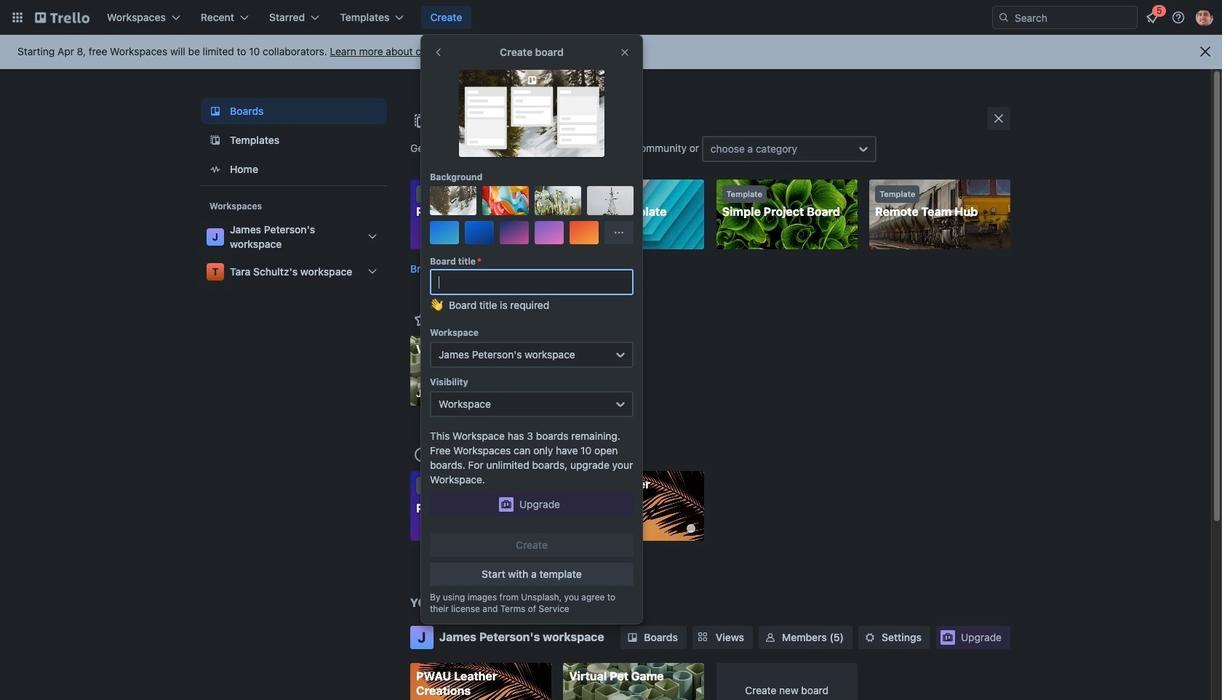 Task type: locate. For each thing, give the bounding box(es) containing it.
wave image
[[430, 298, 443, 319]]

home image
[[207, 161, 224, 178]]

search image
[[998, 12, 1010, 23]]

template board image
[[207, 132, 224, 149]]

back to home image
[[35, 6, 89, 29]]

1 horizontal spatial sm image
[[863, 630, 878, 645]]

0 horizontal spatial sm image
[[625, 630, 640, 645]]

james peterson (jamespeterson93) image
[[1196, 9, 1214, 26]]

None text field
[[430, 269, 634, 295]]

1 sm image from the left
[[625, 630, 640, 645]]

board image
[[207, 103, 224, 120]]

return to previous screen image
[[433, 47, 445, 58]]

custom image image
[[447, 195, 459, 207]]

open information menu image
[[1171, 10, 1186, 25]]

sm image
[[625, 630, 640, 645], [863, 630, 878, 645]]



Task type: vqa. For each thing, say whether or not it's contained in the screenshot.
Back to home image
yes



Task type: describe. For each thing, give the bounding box(es) containing it.
2 sm image from the left
[[863, 630, 878, 645]]

close popover image
[[619, 47, 631, 58]]

there is new activity on this board. image
[[687, 525, 696, 533]]

sm image
[[763, 630, 778, 645]]

Search field
[[1010, 7, 1137, 28]]

5 notifications image
[[1144, 9, 1161, 26]]

primary element
[[0, 0, 1222, 35]]



